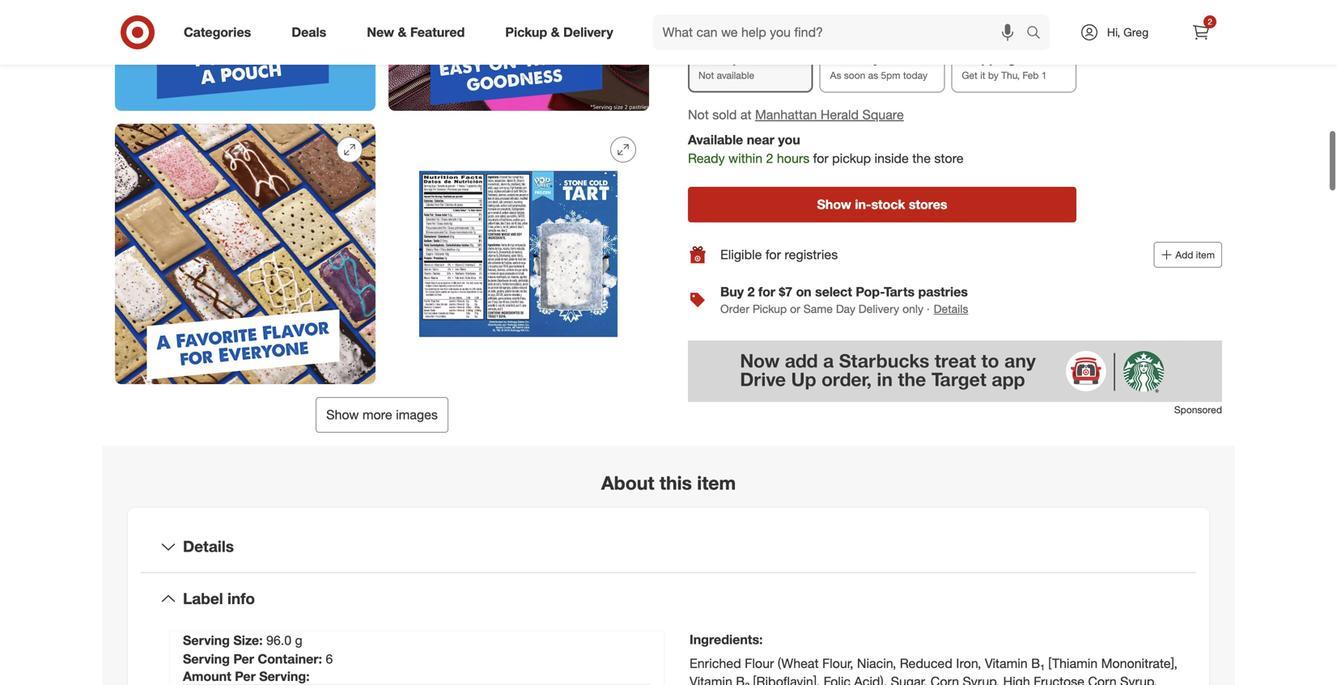 Task type: vqa. For each thing, say whether or not it's contained in the screenshot.
the bottom THE DETAILS
yes



Task type: locate. For each thing, give the bounding box(es) containing it.
2 vertical spatial for
[[759, 284, 776, 300]]

label info button
[[141, 574, 1197, 626]]

for right hours
[[814, 150, 829, 166]]

1 vertical spatial serving
[[183, 652, 230, 668]]

2 right the buy
[[748, 284, 755, 300]]

iron,
[[957, 656, 982, 672]]

show left in-
[[817, 197, 852, 213]]

2 corn from the left
[[1089, 674, 1117, 686]]

show inside show more images button
[[326, 408, 359, 423]]

pickup
[[833, 150, 871, 166]]

this
[[660, 472, 692, 495]]

pickup
[[506, 24, 548, 40], [699, 51, 741, 66], [753, 302, 787, 316]]

vitamin down enriched
[[690, 674, 733, 686]]

0 horizontal spatial &
[[398, 24, 407, 40]]

1 vertical spatial delivery
[[831, 51, 880, 66]]

new & featured
[[367, 24, 465, 40]]

it
[[981, 69, 986, 81]]

0 horizontal spatial show
[[326, 408, 359, 423]]

What can we help you find? suggestions appear below search field
[[653, 15, 1031, 50]]

1 vertical spatial for
[[766, 247, 781, 263]]

sold
[[713, 107, 737, 123]]

thu,
[[1002, 69, 1020, 81]]

amount
[[183, 669, 231, 685]]

0 horizontal spatial corn
[[931, 674, 960, 686]]

serving
[[183, 633, 230, 649], [183, 652, 230, 668], [259, 669, 306, 685]]

soon
[[844, 69, 866, 81]]

b₂
[[736, 674, 750, 686]]

deals
[[292, 24, 327, 40]]

pickup for not
[[699, 51, 741, 66]]

eligible
[[721, 247, 762, 263]]

0 horizontal spatial pickup
[[506, 24, 548, 40]]

0 vertical spatial show
[[817, 197, 852, 213]]

for left $7
[[759, 284, 776, 300]]

new
[[367, 24, 394, 40]]

corn down [thiamin on the bottom right of page
[[1089, 674, 1117, 686]]

pop-
[[856, 284, 884, 300]]

categories link
[[170, 15, 271, 50]]

pickup for &
[[506, 24, 548, 40]]

&
[[398, 24, 407, 40], [551, 24, 560, 40]]

1 vertical spatial item
[[697, 472, 736, 495]]

0 horizontal spatial item
[[697, 472, 736, 495]]

details up label
[[183, 538, 234, 556]]

available
[[688, 132, 744, 148]]

as
[[869, 69, 879, 81]]

for inside buy 2 for $7 on select pop-tarts pastries order pickup or same day delivery only ∙ details
[[759, 284, 776, 300]]

1 horizontal spatial 2
[[766, 150, 774, 166]]

high
[[1004, 674, 1031, 686]]

in-
[[855, 197, 872, 213]]

images
[[396, 408, 438, 423]]

& for pickup
[[551, 24, 560, 40]]

show more images
[[326, 408, 438, 423]]

show more images button
[[316, 398, 448, 433]]

5pm
[[881, 69, 901, 81]]

0 vertical spatial pickup
[[506, 24, 548, 40]]

0 vertical spatial for
[[814, 150, 829, 166]]

1 horizontal spatial details
[[934, 302, 969, 316]]

advertisement element
[[688, 341, 1223, 403]]

2 right greg on the top right of the page
[[1208, 17, 1213, 27]]

not left sold
[[688, 107, 709, 123]]

buy 2 for $7 on select pop-tarts pastries link
[[721, 284, 968, 300]]

about
[[602, 472, 655, 495]]

pop-tarts frosted hot fudge sundae pastries - 12ct/20.3oz, 8 of 11 image
[[389, 124, 649, 385]]

show left more
[[326, 408, 359, 423]]

syrup,
[[963, 674, 1000, 686]]

delivery inside delivery as soon as 5pm today
[[831, 51, 880, 66]]

vitamin
[[985, 656, 1028, 672], [690, 674, 733, 686]]

herald
[[821, 107, 859, 123]]

enriched
[[690, 656, 742, 672]]

hours
[[777, 150, 810, 166]]

6
[[326, 652, 333, 668]]

delivery as soon as 5pm today
[[831, 51, 928, 81]]

delivery
[[564, 24, 614, 40], [831, 51, 880, 66], [859, 302, 900, 316]]

pickup inside buy 2 for $7 on select pop-tarts pastries order pickup or same day delivery only ∙ details
[[753, 302, 787, 316]]

show inside show in-stock stores button
[[817, 197, 852, 213]]

show in-stock stores button
[[688, 187, 1077, 223]]

search button
[[1019, 15, 1058, 53]]

1 vertical spatial pickup
[[699, 51, 741, 66]]

1 horizontal spatial pickup
[[699, 51, 741, 66]]

pickup inside pickup not available
[[699, 51, 741, 66]]

for right eligible
[[766, 247, 781, 263]]

per
[[233, 652, 254, 668], [235, 669, 256, 685]]

day
[[836, 302, 856, 316]]

sponsored
[[1175, 404, 1223, 416]]

featured
[[410, 24, 465, 40]]

0 horizontal spatial details
[[183, 538, 234, 556]]

1 vertical spatial details
[[183, 538, 234, 556]]

0 vertical spatial details
[[934, 302, 969, 316]]

(wheat
[[778, 656, 819, 672]]

show in-stock stores
[[817, 197, 948, 213]]

item
[[1197, 249, 1215, 261], [697, 472, 736, 495]]

info
[[228, 590, 255, 609]]

details down pastries
[[934, 302, 969, 316]]

manhattan herald square button
[[755, 106, 904, 124]]

2 inside available near you ready within 2 hours for pickup inside the store
[[766, 150, 774, 166]]

not sold at manhattan herald square
[[688, 107, 904, 123]]

2 inside buy 2 for $7 on select pop-tarts pastries order pickup or same day delivery only ∙ details
[[748, 284, 755, 300]]

1 horizontal spatial show
[[817, 197, 852, 213]]

hi,
[[1108, 25, 1121, 39]]

1 & from the left
[[398, 24, 407, 40]]

0 vertical spatial not
[[699, 69, 714, 81]]

1 corn from the left
[[931, 674, 960, 686]]

b₁
[[1032, 656, 1045, 672]]

show
[[817, 197, 852, 213], [326, 408, 359, 423]]

shipping
[[962, 51, 1016, 66]]

pastries
[[919, 284, 968, 300]]

ingredients:
[[690, 632, 763, 648]]

1 horizontal spatial &
[[551, 24, 560, 40]]

buy 2 for $7 on select pop-tarts pastries order pickup or same day delivery only ∙ details
[[721, 284, 969, 316]]

2 & from the left
[[551, 24, 560, 40]]

for inside available near you ready within 2 hours for pickup inside the store
[[814, 150, 829, 166]]

& for new
[[398, 24, 407, 40]]

2 vertical spatial 2
[[748, 284, 755, 300]]

1 vertical spatial show
[[326, 408, 359, 423]]

item right add
[[1197, 249, 1215, 261]]

corn down reduced on the right of page
[[931, 674, 960, 686]]

vitamin up high
[[985, 656, 1028, 672]]

1 vertical spatial 2
[[766, 150, 774, 166]]

item right this
[[697, 472, 736, 495]]

as
[[831, 69, 842, 81]]

0 vertical spatial item
[[1197, 249, 1215, 261]]

2 vertical spatial pickup
[[753, 302, 787, 316]]

image gallery element
[[115, 0, 649, 433]]

not left available
[[699, 69, 714, 81]]

2 horizontal spatial 2
[[1208, 17, 1213, 27]]

g
[[295, 633, 303, 649]]

1 horizontal spatial vitamin
[[985, 656, 1028, 672]]

the
[[913, 150, 931, 166]]

same
[[804, 302, 833, 316]]

2 horizontal spatial pickup
[[753, 302, 787, 316]]

2 link
[[1184, 15, 1219, 50]]

pickup & delivery
[[506, 24, 614, 40]]

not
[[699, 69, 714, 81], [688, 107, 709, 123]]

size:
[[233, 633, 263, 649]]

acid),
[[855, 674, 888, 686]]

1 horizontal spatial corn
[[1089, 674, 1117, 686]]

on
[[796, 284, 812, 300]]

1 horizontal spatial item
[[1197, 249, 1215, 261]]

1 vertical spatial per
[[235, 669, 256, 685]]

0 horizontal spatial 2
[[748, 284, 755, 300]]

0 vertical spatial delivery
[[564, 24, 614, 40]]

tarts
[[884, 284, 915, 300]]

corn
[[931, 674, 960, 686], [1089, 674, 1117, 686]]

1 vertical spatial vitamin
[[690, 674, 733, 686]]

0 vertical spatial vitamin
[[985, 656, 1028, 672]]

2 vertical spatial delivery
[[859, 302, 900, 316]]

2 down near
[[766, 150, 774, 166]]

0 vertical spatial per
[[233, 652, 254, 668]]



Task type: describe. For each thing, give the bounding box(es) containing it.
store
[[935, 150, 964, 166]]

mononitrate],
[[1102, 656, 1178, 672]]

near
[[747, 132, 775, 148]]

pickup & delivery link
[[492, 15, 634, 50]]

folic
[[824, 674, 851, 686]]

within
[[729, 150, 763, 166]]

pop-tarts frosted hot fudge sundae pastries - 12ct/20.3oz, 6 of 11 image
[[389, 0, 649, 111]]

reduced
[[900, 656, 953, 672]]

fructose
[[1034, 674, 1085, 686]]

manhattan
[[755, 107, 817, 123]]

details inside buy 2 for $7 on select pop-tarts pastries order pickup or same day delivery only ∙ details
[[934, 302, 969, 316]]

0 vertical spatial serving
[[183, 633, 230, 649]]

serving size: 96.0 g serving per container: 6 amount per serving :
[[183, 633, 333, 685]]

add
[[1176, 249, 1194, 261]]

by
[[989, 69, 999, 81]]

buy
[[721, 284, 744, 300]]

flour,
[[823, 656, 854, 672]]

not inside pickup not available
[[699, 69, 714, 81]]

registries
[[785, 247, 838, 263]]

details button
[[933, 301, 970, 318]]

square
[[863, 107, 904, 123]]

item inside 'button'
[[1197, 249, 1215, 261]]

delivery inside buy 2 for $7 on select pop-tarts pastries order pickup or same day delivery only ∙ details
[[859, 302, 900, 316]]

feb
[[1023, 69, 1039, 81]]

show for show in-stock stores
[[817, 197, 852, 213]]

select
[[816, 284, 853, 300]]

flour
[[745, 656, 774, 672]]

inside
[[875, 150, 909, 166]]

more
[[363, 408, 392, 423]]

eligible for registries
[[721, 247, 838, 263]]

ready
[[688, 150, 725, 166]]

get
[[962, 69, 978, 81]]

[thiamin
[[1049, 656, 1098, 672]]

niacin,
[[857, 656, 897, 672]]

label info
[[183, 590, 255, 609]]

add item
[[1176, 249, 1215, 261]]

hi, greg
[[1108, 25, 1149, 39]]

you
[[778, 132, 801, 148]]

show for show more images
[[326, 408, 359, 423]]

container:
[[258, 652, 322, 668]]

details button
[[141, 521, 1197, 573]]

about this item
[[602, 472, 736, 495]]

pop-tarts frosted hot fudge sundae pastries - 12ct/20.3oz, 5 of 11 image
[[115, 0, 376, 111]]

shipping get it by thu, feb 1
[[962, 51, 1047, 81]]

today
[[904, 69, 928, 81]]

ingredients: enriched flour (wheat flour, niacin, reduced iron, vitamin b₁ [thiamin mononitrate], vitamin b₂ [riboflavin], folic acid), sugar, corn syrup, high fructose corn syrup
[[690, 632, 1181, 686]]

available near you ready within 2 hours for pickup inside the store
[[688, 132, 964, 166]]

stores
[[909, 197, 948, 213]]

categories
[[184, 24, 251, 40]]

0 horizontal spatial vitamin
[[690, 674, 733, 686]]

available
[[717, 69, 755, 81]]

∙
[[927, 302, 930, 316]]

at
[[741, 107, 752, 123]]

sugar,
[[891, 674, 927, 686]]

0 vertical spatial 2
[[1208, 17, 1213, 27]]

greg
[[1124, 25, 1149, 39]]

details inside details dropdown button
[[183, 538, 234, 556]]

stock
[[872, 197, 906, 213]]

96.0
[[266, 633, 292, 649]]

pickup not available
[[699, 51, 755, 81]]

:
[[306, 669, 310, 685]]

new & featured link
[[353, 15, 485, 50]]

or
[[790, 302, 801, 316]]

only
[[903, 302, 924, 316]]

1
[[1042, 69, 1047, 81]]

deals link
[[278, 15, 347, 50]]

$7
[[779, 284, 793, 300]]

1 vertical spatial not
[[688, 107, 709, 123]]

label
[[183, 590, 223, 609]]

pop-tarts frosted hot fudge sundae pastries - 12ct/20.3oz, 7 of 11 image
[[115, 124, 376, 385]]

[riboflavin],
[[754, 674, 820, 686]]

2 vertical spatial serving
[[259, 669, 306, 685]]



